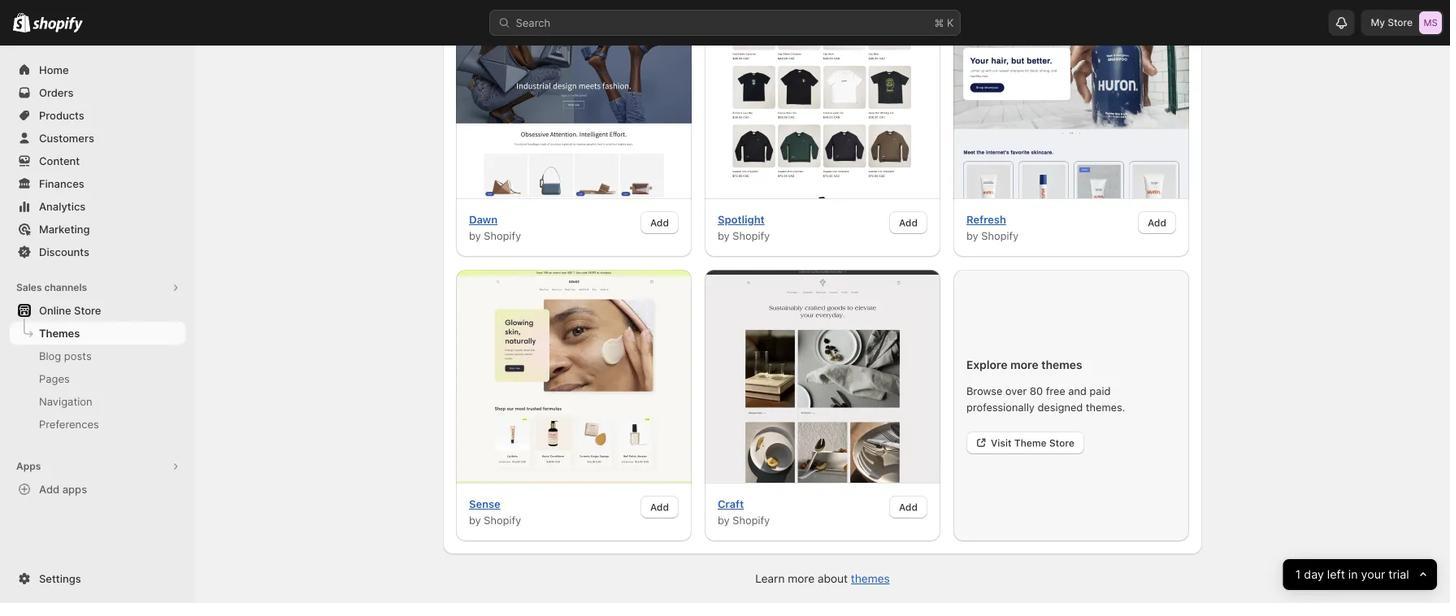 Task type: locate. For each thing, give the bounding box(es) containing it.
marketing
[[39, 223, 90, 235]]

products
[[39, 109, 84, 122]]

store right my
[[1388, 17, 1413, 28]]

my store
[[1371, 17, 1413, 28]]

store for my store
[[1388, 17, 1413, 28]]

online store link
[[10, 299, 185, 322]]

discounts
[[39, 245, 89, 258]]

1
[[1295, 568, 1301, 582]]

finances
[[39, 177, 84, 190]]

settings link
[[10, 567, 185, 590]]

sales channels
[[16, 282, 87, 293]]

0 vertical spatial store
[[1388, 17, 1413, 28]]

pages link
[[10, 367, 185, 390]]

add
[[39, 483, 60, 495]]

blog posts
[[39, 350, 92, 362]]

orders
[[39, 86, 74, 99]]

blog posts link
[[10, 345, 185, 367]]

1 vertical spatial store
[[74, 304, 101, 317]]

store down sales channels button
[[74, 304, 101, 317]]

apps
[[16, 460, 41, 472]]

store
[[1388, 17, 1413, 28], [74, 304, 101, 317]]

channels
[[44, 282, 87, 293]]

analytics
[[39, 200, 86, 213]]

analytics link
[[10, 195, 185, 218]]

preferences
[[39, 418, 99, 430]]

discounts link
[[10, 241, 185, 263]]

0 horizontal spatial store
[[74, 304, 101, 317]]

content
[[39, 154, 80, 167]]

1 horizontal spatial store
[[1388, 17, 1413, 28]]

finances link
[[10, 172, 185, 195]]

shopify image
[[13, 13, 30, 32], [33, 17, 83, 33]]

store inside online store link
[[74, 304, 101, 317]]

1 day left in your trial
[[1295, 568, 1409, 582]]

k
[[947, 16, 954, 29]]



Task type: describe. For each thing, give the bounding box(es) containing it.
my
[[1371, 17, 1385, 28]]

your
[[1361, 568, 1385, 582]]

apps button
[[10, 455, 185, 478]]

preferences link
[[10, 413, 185, 436]]

themes link
[[10, 322, 185, 345]]

online store
[[39, 304, 101, 317]]

⌘
[[934, 16, 944, 29]]

search
[[516, 16, 550, 29]]

pages
[[39, 372, 70, 385]]

marketing link
[[10, 218, 185, 241]]

themes
[[39, 327, 80, 339]]

settings
[[39, 572, 81, 585]]

trial
[[1389, 568, 1409, 582]]

day
[[1304, 568, 1324, 582]]

1 horizontal spatial shopify image
[[33, 17, 83, 33]]

1 day left in your trial button
[[1283, 559, 1437, 590]]

home
[[39, 63, 69, 76]]

blog
[[39, 350, 61, 362]]

customers link
[[10, 127, 185, 150]]

left
[[1327, 568, 1345, 582]]

customers
[[39, 132, 94, 144]]

products link
[[10, 104, 185, 127]]

0 horizontal spatial shopify image
[[13, 13, 30, 32]]

sales
[[16, 282, 42, 293]]

home link
[[10, 59, 185, 81]]

navigation
[[39, 395, 92, 408]]

orders link
[[10, 81, 185, 104]]

apps
[[62, 483, 87, 495]]

sales channels button
[[10, 276, 185, 299]]

add apps
[[39, 483, 87, 495]]

add apps button
[[10, 478, 185, 501]]

my store image
[[1419, 11, 1442, 34]]

⌘ k
[[934, 16, 954, 29]]

posts
[[64, 350, 92, 362]]

online
[[39, 304, 71, 317]]

store for online store
[[74, 304, 101, 317]]

navigation link
[[10, 390, 185, 413]]

in
[[1348, 568, 1358, 582]]

content link
[[10, 150, 185, 172]]



Task type: vqa. For each thing, say whether or not it's contained in the screenshot.
Cover Image at the left of the page
no



